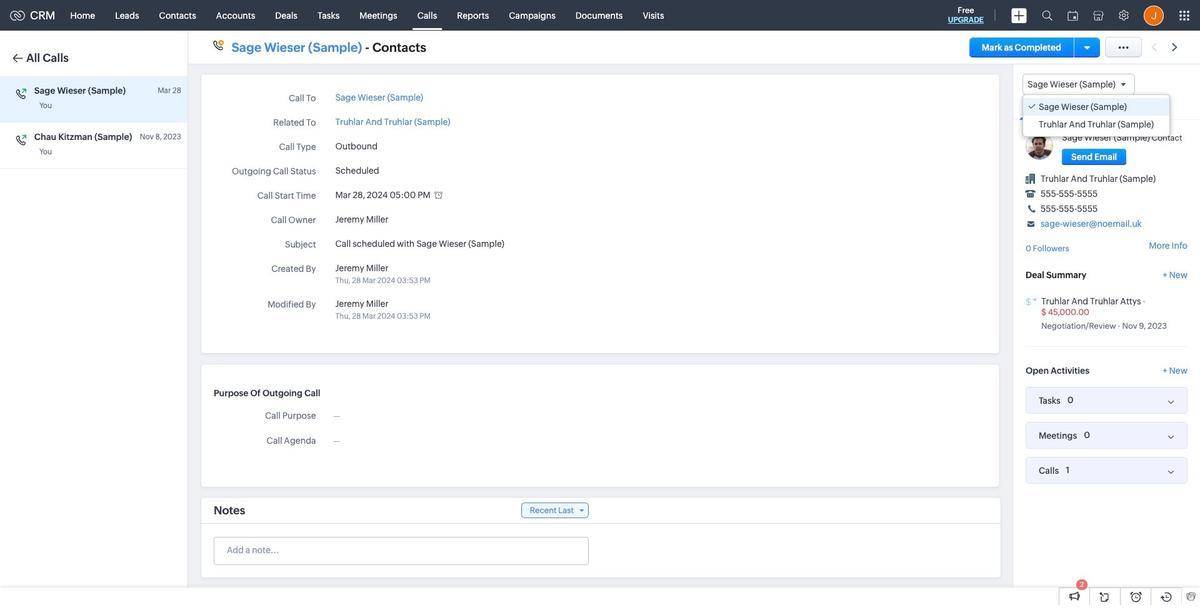 Task type: describe. For each thing, give the bounding box(es) containing it.
search element
[[1035, 0, 1060, 31]]

calendar image
[[1068, 10, 1078, 20]]

search image
[[1042, 10, 1053, 21]]

profile element
[[1136, 0, 1171, 30]]

profile image
[[1144, 5, 1164, 25]]

Add a note... field
[[214, 544, 588, 556]]



Task type: locate. For each thing, give the bounding box(es) containing it.
tree
[[1023, 95, 1170, 136]]

previous record image
[[1151, 43, 1157, 51]]

None field
[[1023, 74, 1135, 95]]

create menu image
[[1011, 8, 1027, 23]]

create menu element
[[1004, 0, 1035, 30]]

None button
[[1062, 149, 1127, 165]]

logo image
[[10, 10, 25, 20]]

next record image
[[1172, 43, 1180, 51]]



